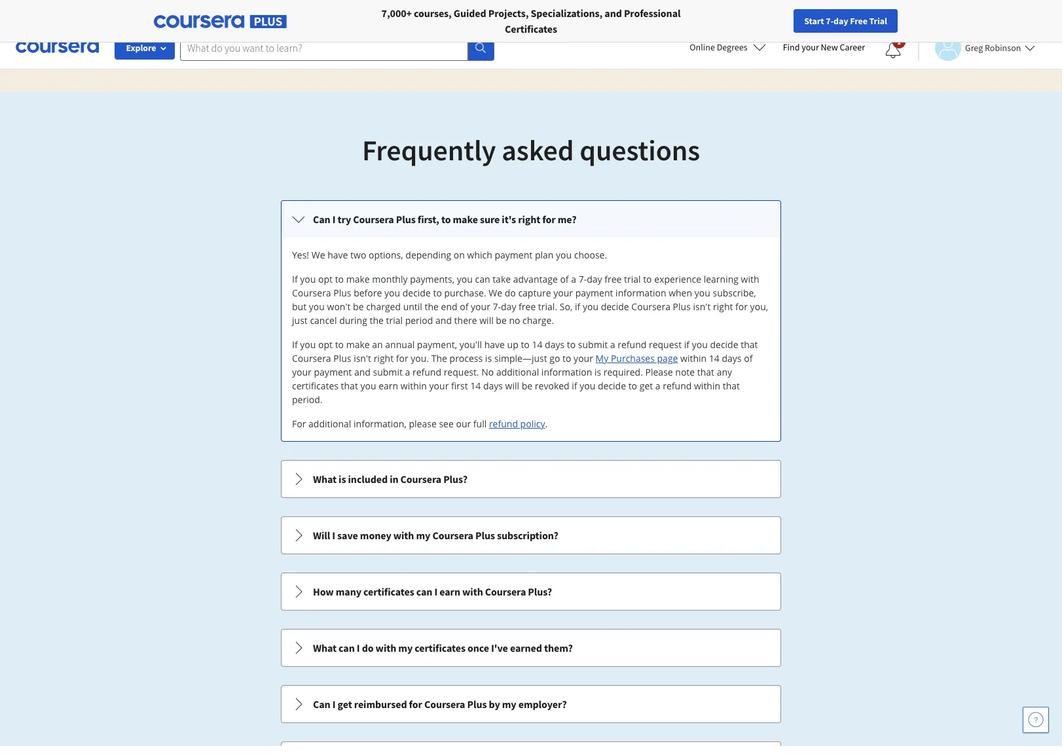Task type: vqa. For each thing, say whether or not it's contained in the screenshot.
ARTIFICIAL within the refers to the issues that AI stakeholders such as engineers and government officials must consider to ensure that the technology is developed and used responsibly. This means adopting and implementing systems that support a safe, secure, unbiased, and environmentally friendly approach to artificial intelligence.
no



Task type: locate. For each thing, give the bounding box(es) containing it.
2 vertical spatial can
[[339, 642, 355, 655]]

if for if you opt to make monthly payments, you can take advantage of a 7-day free trial to experience learning with coursera plus before you decide to purchase. we do capture your payment information when you subscribe, but you won't be charged until the end of your 7-day free trial. so, if you decide coursera plus isn't right for you, just cancel during the trial period and there will be no charge.
[[292, 273, 298, 286]]

2 horizontal spatial 14
[[709, 352, 720, 365]]

0 horizontal spatial earn
[[379, 380, 398, 392]]

additional inside within 14 days of your payment and submit a refund request. no additional information is required. please note that any certificates that you earn within your first 14 days will be revoked if you decide to get a refund within that period.
[[496, 366, 539, 379]]

0 vertical spatial if
[[292, 273, 298, 286]]

2 vertical spatial 14
[[470, 380, 481, 392]]

can for can i get reimbursed for coursera plus by my employer?
[[313, 698, 330, 711]]

1 what from the top
[[313, 473, 337, 486]]

see
[[439, 418, 454, 430]]

greg
[[965, 42, 983, 53]]

1 horizontal spatial plus?
[[528, 585, 552, 599]]

coursera right try
[[353, 213, 394, 226]]

day
[[834, 15, 848, 27], [587, 273, 602, 286], [501, 301, 516, 313]]

0 vertical spatial plus?
[[443, 473, 468, 486]]

i for reimbursed
[[332, 698, 336, 711]]

0 horizontal spatial information
[[542, 366, 592, 379]]

simple—just
[[494, 352, 547, 365]]

1 vertical spatial we
[[489, 287, 502, 299]]

1 vertical spatial if
[[684, 339, 690, 351]]

charge.
[[523, 314, 554, 327]]

2 vertical spatial be
[[522, 380, 533, 392]]

to inside within 14 days of your payment and submit a refund request. no additional information is required. please note that any certificates that you earn within your first 14 days will be revoked if you decide to get a refund within that period.
[[628, 380, 637, 392]]

2 horizontal spatial of
[[744, 352, 753, 365]]

a inside 'if you opt to make monthly payments, you can take advantage of a 7-day free trial to experience learning with coursera plus before you decide to purchase. we do capture your payment information when you subscribe, but you won't be charged until the end of your 7-day free trial. so, if you decide coursera plus isn't right for you, just cancel during the trial period and there will be no charge.'
[[571, 273, 576, 286]]

for inside the if you opt to make an annual payment, you'll have up to 14 days to submit a refund request if you decide that coursera plus isn't right for you. the process is simple—just go to your
[[396, 352, 408, 365]]

to right go
[[563, 352, 571, 365]]

2 horizontal spatial can
[[475, 273, 490, 286]]

show notifications image
[[885, 43, 901, 58]]

is inside what is included in coursera plus? dropdown button
[[339, 473, 346, 486]]

1 vertical spatial do
[[362, 642, 374, 655]]

2 what from the top
[[313, 642, 337, 655]]

2 horizontal spatial 7-
[[826, 15, 834, 27]]

you.
[[411, 352, 429, 365]]

get left the reimbursed
[[338, 698, 352, 711]]

a
[[571, 273, 576, 286], [610, 339, 615, 351], [405, 366, 410, 379], [655, 380, 661, 392]]

frequently
[[362, 132, 496, 168]]

plus down when
[[673, 301, 691, 313]]

what for what can i do with my certificates once i've earned them?
[[313, 642, 337, 655]]

1 vertical spatial 7-
[[579, 273, 587, 286]]

for inside list
[[292, 418, 306, 430]]

trial left experience
[[624, 273, 641, 286]]

0 vertical spatial and
[[605, 7, 622, 20]]

2 horizontal spatial days
[[722, 352, 742, 365]]

what down how in the bottom left of the page
[[313, 642, 337, 655]]

1 vertical spatial get
[[338, 698, 352, 711]]

1 horizontal spatial additional
[[496, 366, 539, 379]]

banner navigation
[[10, 0, 368, 26]]

in
[[390, 473, 399, 486]]

decide up 'any'
[[710, 339, 738, 351]]

of
[[560, 273, 569, 286], [460, 301, 469, 313], [744, 352, 753, 365]]

free down the choose.
[[605, 273, 622, 286]]

0 vertical spatial opt
[[318, 273, 333, 286]]

0 horizontal spatial right
[[374, 352, 394, 365]]

your left my
[[574, 352, 593, 365]]

get
[[640, 380, 653, 392], [338, 698, 352, 711]]

2 vertical spatial right
[[374, 352, 394, 365]]

0 vertical spatial we
[[312, 249, 325, 261]]

decide inside within 14 days of your payment and submit a refund request. no additional information is required. please note that any certificates that you earn within your first 14 days will be revoked if you decide to get a refund within that period.
[[598, 380, 626, 392]]

what left included
[[313, 473, 337, 486]]

0 horizontal spatial we
[[312, 249, 325, 261]]

right right the it's
[[518, 213, 540, 226]]

1 vertical spatial day
[[587, 273, 602, 286]]

earn up what can i do with my certificates once i've earned them?
[[440, 585, 460, 599]]

1 horizontal spatial we
[[489, 287, 502, 299]]

right
[[518, 213, 540, 226], [713, 301, 733, 313], [374, 352, 394, 365]]

with up the reimbursed
[[376, 642, 396, 655]]

please
[[409, 418, 437, 430]]

get inside within 14 days of your payment and submit a refund request. no additional information is required. please note that any certificates that you earn within your first 14 days will be revoked if you decide to get a refund within that period.
[[640, 380, 653, 392]]

0 horizontal spatial can
[[339, 642, 355, 655]]

if down just
[[292, 339, 298, 351]]

0 horizontal spatial is
[[339, 473, 346, 486]]

1 horizontal spatial right
[[518, 213, 540, 226]]

your right find
[[802, 41, 819, 53]]

within down 'any'
[[694, 380, 720, 392]]

1 vertical spatial make
[[346, 273, 370, 286]]

can down the will i save money with my coursera plus subscription?
[[416, 585, 432, 599]]

information,
[[354, 418, 407, 430]]

included
[[348, 473, 388, 486]]

if right request
[[684, 339, 690, 351]]

free down capture
[[519, 301, 536, 313]]

information
[[616, 287, 666, 299], [542, 366, 592, 379]]

1 horizontal spatial submit
[[578, 339, 608, 351]]

policy
[[520, 418, 545, 430]]

i left try
[[332, 213, 336, 226]]

days
[[545, 339, 565, 351], [722, 352, 742, 365], [483, 380, 503, 392]]

14 right first in the bottom left of the page
[[470, 380, 481, 392]]

0 horizontal spatial payment
[[314, 366, 352, 379]]

how
[[313, 585, 334, 599]]

1 vertical spatial my
[[398, 642, 413, 655]]

coursera
[[353, 213, 394, 226], [292, 287, 331, 299], [632, 301, 671, 313], [292, 352, 331, 365], [401, 473, 441, 486], [433, 529, 473, 542], [485, 585, 526, 599], [424, 698, 465, 711]]

the
[[431, 352, 447, 365]]

if right revoked
[[572, 380, 577, 392]]

1 horizontal spatial earn
[[440, 585, 460, 599]]

depending
[[406, 249, 451, 261]]

money
[[360, 529, 391, 542]]

2 vertical spatial payment
[[314, 366, 352, 379]]

trial down charged
[[386, 314, 403, 327]]

2 if from the top
[[292, 339, 298, 351]]

an
[[372, 339, 383, 351]]

and down during
[[354, 366, 371, 379]]

1 vertical spatial will
[[505, 380, 519, 392]]

plus inside dropdown button
[[475, 529, 495, 542]]

for up the "what do you want to learn?" text box
[[283, 7, 297, 20]]

1 vertical spatial be
[[496, 314, 507, 327]]

opt for before
[[318, 273, 333, 286]]

certificates up period.
[[292, 380, 339, 392]]

0 vertical spatial days
[[545, 339, 565, 351]]

with up subscribe,
[[741, 273, 759, 286]]

additional down period.
[[308, 418, 351, 430]]

two
[[350, 249, 366, 261]]

1 vertical spatial plus?
[[528, 585, 552, 599]]

is inside the if you opt to make an annual payment, you'll have up to 14 days to submit a refund request if you decide that coursera plus isn't right for you. the process is simple—just go to your
[[485, 352, 492, 365]]

1 horizontal spatial do
[[505, 287, 516, 299]]

decide inside the if you opt to make an annual payment, you'll have up to 14 days to submit a refund request if you decide that coursera plus isn't right for you. the process is simple—just go to your
[[710, 339, 738, 351]]

coursera plus image
[[154, 15, 287, 28]]

1 horizontal spatial certificates
[[364, 585, 414, 599]]

submit up my
[[578, 339, 608, 351]]

my
[[596, 352, 609, 365]]

1 vertical spatial can
[[313, 698, 330, 711]]

1 horizontal spatial 14
[[532, 339, 543, 351]]

2 horizontal spatial is
[[595, 366, 601, 379]]

isn't inside 'if you opt to make monthly payments, you can take advantage of a 7-day free trial to experience learning with coursera plus before you decide to purchase. we do capture your payment information when you subscribe, but you won't be charged until the end of your 7-day free trial. so, if you decide coursera plus isn't right for you, just cancel during the trial period and there will be no charge.'
[[693, 301, 711, 313]]

you right plan
[[556, 249, 572, 261]]

which
[[467, 249, 492, 261]]

1 horizontal spatial isn't
[[693, 301, 711, 313]]

opt inside the if you opt to make an annual payment, you'll have up to 14 days to submit a refund request if you decide that coursera plus isn't right for you. the process is simple—just go to your
[[318, 339, 333, 351]]

2 horizontal spatial day
[[834, 15, 848, 27]]

for down subscribe,
[[735, 301, 748, 313]]

the left end
[[425, 301, 439, 313]]

my up the reimbursed
[[398, 642, 413, 655]]

for for for additional information, please see our full refund policy .
[[292, 418, 306, 430]]

1 vertical spatial if
[[292, 339, 298, 351]]

reimbursed
[[354, 698, 407, 711]]

7-
[[826, 15, 834, 27], [579, 273, 587, 286], [493, 301, 501, 313]]

right down subscribe,
[[713, 301, 733, 313]]

what
[[313, 473, 337, 486], [313, 642, 337, 655]]

0 vertical spatial day
[[834, 15, 848, 27]]

if down yes!
[[292, 273, 298, 286]]

1 horizontal spatial the
[[425, 301, 439, 313]]

with right money
[[393, 529, 414, 542]]

days down "no"
[[483, 380, 503, 392]]

start 7-day free trial
[[804, 15, 887, 27]]

robinson
[[985, 42, 1021, 53]]

submit
[[578, 339, 608, 351], [373, 366, 403, 379]]

1 horizontal spatial 7-
[[579, 273, 587, 286]]

0 horizontal spatial free
[[519, 301, 536, 313]]

1 horizontal spatial have
[[484, 339, 505, 351]]

plus left the by
[[467, 698, 487, 711]]

information down experience
[[616, 287, 666, 299]]

0 horizontal spatial certificates
[[292, 380, 339, 392]]

2 vertical spatial day
[[501, 301, 516, 313]]

isn't down during
[[354, 352, 371, 365]]

certificates inside within 14 days of your payment and submit a refund request. no additional information is required. please note that any certificates that you earn within your first 14 days will be revoked if you decide to get a refund within that period.
[[292, 380, 339, 392]]

we
[[312, 249, 325, 261], [489, 287, 502, 299]]

any
[[717, 366, 732, 379]]

to down required.
[[628, 380, 637, 392]]

1 vertical spatial submit
[[373, 366, 403, 379]]

0 vertical spatial be
[[353, 301, 364, 313]]

1 can from the top
[[313, 213, 330, 226]]

1 vertical spatial trial
[[386, 314, 403, 327]]

if right "so,"
[[575, 301, 580, 313]]

list
[[280, 199, 783, 747]]

your left first in the bottom left of the page
[[429, 380, 449, 392]]

free
[[605, 273, 622, 286], [519, 301, 536, 313]]

your inside the if you opt to make an annual payment, you'll have up to 14 days to submit a refund request if you decide that coursera plus isn't right for you. the process is simple—just go to your
[[574, 352, 593, 365]]

plus down during
[[334, 352, 351, 365]]

be
[[353, 301, 364, 313], [496, 314, 507, 327], [522, 380, 533, 392]]

try
[[338, 213, 351, 226]]

1 vertical spatial can
[[416, 585, 432, 599]]

make up before
[[346, 273, 370, 286]]

page
[[657, 352, 678, 365]]

1 horizontal spatial is
[[485, 352, 492, 365]]

0 horizontal spatial and
[[354, 366, 371, 379]]

to right first,
[[441, 213, 451, 226]]

subscription?
[[497, 529, 558, 542]]

certificates
[[505, 22, 557, 35]]

0 horizontal spatial have
[[328, 249, 348, 261]]

certificates
[[292, 380, 339, 392], [364, 585, 414, 599], [415, 642, 466, 655]]

be up during
[[353, 301, 364, 313]]

have inside the if you opt to make an annual payment, you'll have up to 14 days to submit a refund request if you decide that coursera plus isn't right for you. the process is simple—just go to your
[[484, 339, 505, 351]]

i for money
[[332, 529, 335, 542]]

your up "so,"
[[554, 287, 573, 299]]

opt inside 'if you opt to make monthly payments, you can take advantage of a 7-day free trial to experience learning with coursera plus before you decide to purchase. we do capture your payment information when you subscribe, but you won't be charged until the end of your 7-day free trial. so, if you decide coursera plus isn't right for you, just cancel during the trial period and there will be no charge.'
[[318, 273, 333, 286]]

if inside 'if you opt to make monthly payments, you can take advantage of a 7-day free trial to experience learning with coursera plus before you decide to purchase. we do capture your payment information when you subscribe, but you won't be charged until the end of your 7-day free trial. so, if you decide coursera plus isn't right for you, just cancel during the trial period and there will be no charge.'
[[292, 273, 298, 286]]

purchase.
[[444, 287, 486, 299]]

0 vertical spatial can
[[313, 213, 330, 226]]

2 opt from the top
[[318, 339, 333, 351]]

what is included in coursera plus? button
[[282, 461, 781, 498]]

options,
[[369, 249, 403, 261]]

0 vertical spatial submit
[[578, 339, 608, 351]]

the
[[425, 301, 439, 313], [370, 314, 384, 327]]

payment up period.
[[314, 366, 352, 379]]

0 vertical spatial can
[[475, 273, 490, 286]]

professional
[[624, 7, 681, 20]]

1 vertical spatial the
[[370, 314, 384, 327]]

2 vertical spatial make
[[346, 339, 370, 351]]

isn't
[[693, 301, 711, 313], [354, 352, 371, 365]]

0 vertical spatial 14
[[532, 339, 543, 351]]

that down "you,"
[[741, 339, 758, 351]]

payment down the choose.
[[575, 287, 613, 299]]

how many certificates can i earn with coursera plus? button
[[282, 574, 781, 610]]

1 if from the top
[[292, 273, 298, 286]]

1 vertical spatial additional
[[308, 418, 351, 430]]

1 vertical spatial earn
[[440, 585, 460, 599]]

and left professional
[[605, 7, 622, 20]]

right inside the if you opt to make an annual payment, you'll have up to 14 days to submit a refund request if you decide that coursera plus isn't right for you. the process is simple—just go to your
[[374, 352, 394, 365]]

earn up information,
[[379, 380, 398, 392]]

my for coursera
[[416, 529, 431, 542]]

payment up take
[[495, 249, 533, 261]]

period
[[405, 314, 433, 327]]

0 vertical spatial what
[[313, 473, 337, 486]]

online degrees button
[[679, 33, 776, 62]]

None search field
[[180, 34, 494, 61]]

for
[[542, 213, 556, 226], [735, 301, 748, 313], [396, 352, 408, 365], [409, 698, 422, 711]]

can left take
[[475, 273, 490, 286]]

0 horizontal spatial days
[[483, 380, 503, 392]]

my inside dropdown button
[[416, 529, 431, 542]]

with
[[741, 273, 759, 286], [393, 529, 414, 542], [462, 585, 483, 599], [376, 642, 396, 655]]

you up information,
[[360, 380, 376, 392]]

get inside 'can i get reimbursed for coursera plus by my employer?' dropdown button
[[338, 698, 352, 711]]

0 vertical spatial make
[[453, 213, 478, 226]]

you right revoked
[[580, 380, 596, 392]]

7- down the choose.
[[579, 273, 587, 286]]

0 vertical spatial if
[[575, 301, 580, 313]]

1 horizontal spatial trial
[[624, 273, 641, 286]]

your up there
[[471, 301, 490, 313]]

0 vertical spatial get
[[640, 380, 653, 392]]

i inside dropdown button
[[332, 529, 335, 542]]

it's
[[502, 213, 516, 226]]

be inside within 14 days of your payment and submit a refund request. no additional information is required. please note that any certificates that you earn within your first 14 days will be revoked if you decide to get a refund within that period.
[[522, 380, 533, 392]]

find
[[783, 41, 800, 53]]

can i get reimbursed for coursera plus by my employer? button
[[282, 686, 781, 723]]

plus left subscription?
[[475, 529, 495, 542]]

can i get reimbursed for coursera plus by my employer?
[[313, 698, 567, 711]]

advantage
[[513, 273, 558, 286]]

0 vertical spatial 7-
[[826, 15, 834, 27]]

What do you want to learn? text field
[[180, 34, 468, 61]]

be left no
[[496, 314, 507, 327]]

trial
[[869, 15, 887, 27]]

day down the choose.
[[587, 273, 602, 286]]

find your new career link
[[776, 39, 872, 56]]

do
[[505, 287, 516, 299], [362, 642, 374, 655]]

have left two
[[328, 249, 348, 261]]

0 horizontal spatial will
[[480, 314, 494, 327]]

1 horizontal spatial and
[[436, 314, 452, 327]]

1 vertical spatial what
[[313, 642, 337, 655]]

plus? up what can i do with my certificates once i've earned them? dropdown button
[[528, 585, 552, 599]]

and inside 'if you opt to make monthly payments, you can take advantage of a 7-day free trial to experience learning with coursera plus before you decide to purchase. we do capture your payment information when you subscribe, but you won't be charged until the end of your 7-day free trial. so, if you decide coursera plus isn't right for you, just cancel during the trial period and there will be no charge.'
[[436, 314, 452, 327]]

0 horizontal spatial submit
[[373, 366, 403, 379]]

start
[[804, 15, 824, 27]]

list containing can i try coursera plus first, to make sure it's right for me?
[[280, 199, 783, 747]]

is up "no"
[[485, 352, 492, 365]]

0 vertical spatial will
[[480, 314, 494, 327]]

you down yes!
[[300, 273, 316, 286]]

and
[[605, 7, 622, 20], [436, 314, 452, 327], [354, 366, 371, 379]]

0 vertical spatial earn
[[379, 380, 398, 392]]

no
[[509, 314, 520, 327]]

make inside 'can i try coursera plus first, to make sure it's right for me?' dropdown button
[[453, 213, 478, 226]]

0 horizontal spatial day
[[501, 301, 516, 313]]

will
[[313, 529, 330, 542]]

i for coursera
[[332, 213, 336, 226]]

2 horizontal spatial be
[[522, 380, 533, 392]]

7- right the start
[[826, 15, 834, 27]]

courses,
[[414, 7, 452, 20]]

payment inside 'if you opt to make monthly payments, you can take advantage of a 7-day free trial to experience learning with coursera plus before you decide to purchase. we do capture your payment information when you subscribe, but you won't be charged until the end of your 7-day free trial. so, if you decide coursera plus isn't right for you, just cancel during the trial period and there will be no charge.'
[[575, 287, 613, 299]]

do inside dropdown button
[[362, 642, 374, 655]]

submit inside within 14 days of your payment and submit a refund request. no additional information is required. please note that any certificates that you earn within your first 14 days will be revoked if you decide to get a refund within that period.
[[373, 366, 403, 379]]

0 horizontal spatial do
[[362, 642, 374, 655]]

coursera up but
[[292, 287, 331, 299]]

if
[[575, 301, 580, 313], [684, 339, 690, 351], [572, 380, 577, 392]]

the down charged
[[370, 314, 384, 327]]

start 7-day free trial button
[[794, 9, 898, 33]]

plus? down the our
[[443, 473, 468, 486]]

if inside the if you opt to make an annual payment, you'll have up to 14 days to submit a refund request if you decide that coursera plus isn't right for you. the process is simple—just go to your
[[292, 339, 298, 351]]

cancel
[[310, 314, 337, 327]]

we right yes!
[[312, 249, 325, 261]]

1 vertical spatial 14
[[709, 352, 720, 365]]

make inside the if you opt to make an annual payment, you'll have up to 14 days to submit a refund request if you decide that coursera plus isn't right for you. the process is simple—just go to your
[[346, 339, 370, 351]]

1 opt from the top
[[318, 273, 333, 286]]

make inside 'if you opt to make monthly payments, you can take advantage of a 7-day free trial to experience learning with coursera plus before you decide to purchase. we do capture your payment information when you subscribe, but you won't be charged until the end of your 7-day free trial. so, if you decide coursera plus isn't right for you, just cancel during the trial period and there will be no charge.'
[[346, 273, 370, 286]]

a inside the if you opt to make an annual payment, you'll have up to 14 days to submit a refund request if you decide that coursera plus isn't right for you. the process is simple—just go to your
[[610, 339, 615, 351]]

right down an
[[374, 352, 394, 365]]

additional down simple—just
[[496, 366, 539, 379]]

days inside the if you opt to make an annual payment, you'll have up to 14 days to submit a refund request if you decide that coursera plus isn't right for you. the process is simple—just go to your
[[545, 339, 565, 351]]

certificates left once
[[415, 642, 466, 655]]

to
[[441, 213, 451, 226], [335, 273, 344, 286], [643, 273, 652, 286], [433, 287, 442, 299], [335, 339, 344, 351], [521, 339, 530, 351], [567, 339, 576, 351], [563, 352, 571, 365], [628, 380, 637, 392]]

plus inside the if you opt to make an annual payment, you'll have up to 14 days to submit a refund request if you decide that coursera plus isn't right for you. the process is simple—just go to your
[[334, 352, 351, 365]]

career
[[840, 41, 865, 53]]

can
[[313, 213, 330, 226], [313, 698, 330, 711]]

2 can from the top
[[313, 698, 330, 711]]

is
[[485, 352, 492, 365], [595, 366, 601, 379], [339, 473, 346, 486]]

1 horizontal spatial get
[[640, 380, 653, 392]]



Task type: describe. For each thing, give the bounding box(es) containing it.
online
[[690, 41, 715, 53]]

specializations,
[[531, 7, 603, 20]]

payment,
[[417, 339, 457, 351]]

for for for universities
[[194, 7, 208, 20]]

to inside 'can i try coursera plus first, to make sure it's right for me?' dropdown button
[[441, 213, 451, 226]]

to down "so,"
[[567, 339, 576, 351]]

refund right full
[[489, 418, 518, 430]]

plus left first,
[[396, 213, 416, 226]]

and inside within 14 days of your payment and submit a refund request. no additional information is required. please note that any certificates that you earn within your first 14 days will be revoked if you decide to get a refund within that period.
[[354, 366, 371, 379]]

a down please
[[655, 380, 661, 392]]

before
[[354, 287, 382, 299]]

refund down you.
[[413, 366, 441, 379]]

coursera inside dropdown button
[[433, 529, 473, 542]]

7,000+
[[382, 7, 412, 20]]

within up note
[[680, 352, 707, 365]]

universities
[[210, 7, 262, 20]]

2 horizontal spatial my
[[502, 698, 516, 711]]

.
[[545, 418, 548, 430]]

what is included in coursera plus?
[[313, 473, 468, 486]]

purchases
[[611, 352, 655, 365]]

will inside 'if you opt to make monthly payments, you can take advantage of a 7-day free trial to experience learning with coursera plus before you decide to purchase. we do capture your payment information when you subscribe, but you won't be charged until the end of your 7-day free trial. so, if you decide coursera plus isn't right for you, just cancel during the trial period and there will be no charge.'
[[480, 314, 494, 327]]

for left me?
[[542, 213, 556, 226]]

0 horizontal spatial of
[[460, 301, 469, 313]]

make for annual
[[346, 339, 370, 351]]

if you opt to make monthly payments, you can take advantage of a 7-day free trial to experience learning with coursera plus before you decide to purchase. we do capture your payment information when you subscribe, but you won't be charged until the end of your 7-day free trial. so, if you decide coursera plus isn't right for you, just cancel during the trial period and there will be no charge.
[[292, 273, 768, 327]]

submit inside the if you opt to make an annual payment, you'll have up to 14 days to submit a refund request if you decide that coursera plus isn't right for you. the process is simple—just go to your
[[578, 339, 608, 351]]

many
[[336, 585, 361, 599]]

request
[[649, 339, 682, 351]]

decide up until in the top left of the page
[[403, 287, 431, 299]]

greg robinson button
[[918, 34, 1036, 61]]

earned
[[510, 642, 542, 655]]

2 vertical spatial days
[[483, 380, 503, 392]]

if inside 'if you opt to make monthly payments, you can take advantage of a 7-day free trial to experience learning with coursera plus before you decide to purchase. we do capture your payment information when you subscribe, but you won't be charged until the end of your 7-day free trial. so, if you decide coursera plus isn't right for you, just cancel during the trial period and there will be no charge.'
[[575, 301, 580, 313]]

free
[[850, 15, 868, 27]]

you right "so,"
[[583, 301, 599, 313]]

payments,
[[410, 273, 455, 286]]

7,000+ courses, guided projects, specializations, and professional certificates
[[382, 7, 681, 35]]

for right the reimbursed
[[409, 698, 422, 711]]

with inside dropdown button
[[393, 529, 414, 542]]

of inside within 14 days of your payment and submit a refund request. no additional information is required. please note that any certificates that you earn within your first 14 days will be revoked if you decide to get a refund within that period.
[[744, 352, 753, 365]]

my purchases page
[[596, 352, 678, 365]]

will i save money with my coursera plus subscription? button
[[282, 517, 781, 554]]

online degrees
[[690, 41, 748, 53]]

for for for
[[283, 7, 297, 20]]

1 horizontal spatial be
[[496, 314, 507, 327]]

to left experience
[[643, 273, 652, 286]]

refund policy link
[[489, 418, 545, 430]]

choose.
[[574, 249, 607, 261]]

make for payments,
[[346, 273, 370, 286]]

earn inside within 14 days of your payment and submit a refund request. no additional information is required. please note that any certificates that you earn within your first 14 days will be revoked if you decide to get a refund within that period.
[[379, 380, 398, 392]]

0 vertical spatial free
[[605, 273, 622, 286]]

you down just
[[300, 339, 316, 351]]

1 horizontal spatial payment
[[495, 249, 533, 261]]

1 vertical spatial free
[[519, 301, 536, 313]]

0 horizontal spatial be
[[353, 301, 364, 313]]

information inside 'if you opt to make monthly payments, you can take advantage of a 7-day free trial to experience learning with coursera plus before you decide to purchase. we do capture your payment information when you subscribe, but you won't be charged until the end of your 7-day free trial. so, if you decide coursera plus isn't right for you, just cancel during the trial period and there will be no charge.'
[[616, 287, 666, 299]]

questions
[[580, 132, 700, 168]]

guided
[[454, 7, 486, 20]]

explore button
[[115, 36, 175, 60]]

coursera down when
[[632, 301, 671, 313]]

will i save money with my coursera plus subscription?
[[313, 529, 558, 542]]

0 horizontal spatial plus?
[[443, 473, 468, 486]]

with up once
[[462, 585, 483, 599]]

until
[[403, 301, 422, 313]]

first,
[[418, 213, 439, 226]]

what can i do with my certificates once i've earned them? button
[[282, 630, 781, 667]]

refund inside the if you opt to make an annual payment, you'll have up to 14 days to submit a refund request if you decide that coursera plus isn't right for you. the process is simple—just go to your
[[618, 339, 647, 351]]

within down you.
[[401, 380, 427, 392]]

you down monthly
[[384, 287, 400, 299]]

for additional information, please see our full refund policy .
[[292, 418, 548, 430]]

just
[[292, 314, 308, 327]]

0 horizontal spatial the
[[370, 314, 384, 327]]

full
[[473, 418, 487, 430]]

decide right "so,"
[[601, 301, 629, 313]]

process
[[450, 352, 483, 365]]

note
[[675, 366, 695, 379]]

what can i do with my certificates once i've earned them?
[[313, 642, 573, 655]]

with inside 'if you opt to make monthly payments, you can take advantage of a 7-day free trial to experience learning with coursera plus before you decide to purchase. we do capture your payment information when you subscribe, but you won't be charged until the end of your 7-day free trial. so, if you decide coursera plus isn't right for you, just cancel during the trial period and there will be no charge.'
[[741, 273, 759, 286]]

sure
[[480, 213, 500, 226]]

coursera up i've
[[485, 585, 526, 599]]

refund down note
[[663, 380, 692, 392]]

day inside button
[[834, 15, 848, 27]]

capture
[[518, 287, 551, 299]]

won't
[[327, 301, 351, 313]]

if inside within 14 days of your payment and submit a refund request. no additional information is required. please note that any certificates that you earn within your first 14 days will be revoked if you decide to get a refund within that period.
[[572, 380, 577, 392]]

required.
[[604, 366, 643, 379]]

what for what is included in coursera plus?
[[313, 473, 337, 486]]

trial.
[[538, 301, 557, 313]]

there
[[454, 314, 477, 327]]

i down the will i save money with my coursera plus subscription?
[[434, 585, 438, 599]]

plan
[[535, 249, 554, 261]]

your up period.
[[292, 366, 312, 379]]

can inside 'if you opt to make monthly payments, you can take advantage of a 7-day free trial to experience learning with coursera plus before you decide to purchase. we do capture your payment information when you subscribe, but you won't be charged until the end of your 7-day free trial. so, if you decide coursera plus isn't right for you, just cancel during the trial period and there will be no charge.'
[[475, 273, 490, 286]]

subscribe,
[[713, 287, 756, 299]]

that inside the if you opt to make an annual payment, you'll have up to 14 days to submit a refund request if you decide that coursera plus isn't right for you. the process is simple—just go to your
[[741, 339, 758, 351]]

our
[[456, 418, 471, 430]]

take
[[493, 273, 511, 286]]

1 vertical spatial days
[[722, 352, 742, 365]]

projects,
[[488, 7, 529, 20]]

during
[[339, 314, 367, 327]]

1 horizontal spatial day
[[587, 273, 602, 286]]

if you opt to make an annual payment, you'll have up to 14 days to submit a refund request if you decide that coursera plus isn't right for you. the process is simple—just go to your
[[292, 339, 758, 365]]

charged
[[366, 301, 401, 313]]

businesses
[[123, 7, 173, 20]]

you up note
[[692, 339, 708, 351]]

opt for coursera
[[318, 339, 333, 351]]

my for certificates
[[398, 642, 413, 655]]

employer?
[[518, 698, 567, 711]]

do inside 'if you opt to make monthly payments, you can take advantage of a 7-day free trial to experience learning with coursera plus before you decide to purchase. we do capture your payment information when you subscribe, but you won't be charged until the end of your 7-day free trial. so, if you decide coursera plus isn't right for you, just cancel during the trial period and there will be no charge.'
[[505, 287, 516, 299]]

1 button
[[875, 35, 912, 66]]

isn't inside the if you opt to make an annual payment, you'll have up to 14 days to submit a refund request if you decide that coursera plus isn't right for you. the process is simple—just go to your
[[354, 352, 371, 365]]

up
[[507, 339, 519, 351]]

by
[[489, 698, 500, 711]]

for inside 'if you opt to make monthly payments, you can take advantage of a 7-day free trial to experience learning with coursera plus before you decide to purchase. we do capture your payment information when you subscribe, but you won't be charged until the end of your 7-day free trial. so, if you decide coursera plus isn't right for you, just cancel during the trial period and there will be no charge.'
[[735, 301, 748, 313]]

on
[[454, 249, 465, 261]]

that left 'any'
[[697, 366, 715, 379]]

new
[[821, 41, 838, 53]]

to down payments,
[[433, 287, 442, 299]]

2 vertical spatial certificates
[[415, 642, 466, 655]]

to right "up"
[[521, 339, 530, 351]]

a down annual in the top left of the page
[[405, 366, 410, 379]]

14 inside the if you opt to make an annual payment, you'll have up to 14 days to submit a refund request if you decide that coursera plus isn't right for you. the process is simple—just go to your
[[532, 339, 543, 351]]

0 horizontal spatial 7-
[[493, 301, 501, 313]]

will inside within 14 days of your payment and submit a refund request. no additional information is required. please note that any certificates that you earn within your first 14 days will be revoked if you decide to get a refund within that period.
[[505, 380, 519, 392]]

coursera image
[[16, 37, 99, 58]]

that up information,
[[341, 380, 358, 392]]

to down during
[[335, 339, 344, 351]]

annual
[[385, 339, 415, 351]]

you up 'purchase.'
[[457, 273, 473, 286]]

i've
[[491, 642, 508, 655]]

greg robinson
[[965, 42, 1021, 53]]

1 horizontal spatial can
[[416, 585, 432, 599]]

first
[[451, 380, 468, 392]]

yes!
[[292, 249, 309, 261]]

how many certificates can i earn with coursera plus?
[[313, 585, 552, 599]]

me?
[[558, 213, 577, 226]]

when
[[669, 287, 692, 299]]

0 vertical spatial trial
[[624, 273, 641, 286]]

can for can i try coursera plus first, to make sure it's right for me?
[[313, 213, 330, 226]]

plus up the won't
[[334, 287, 351, 299]]

degrees
[[717, 41, 748, 53]]

coursera right the in
[[401, 473, 441, 486]]

we inside 'if you opt to make monthly payments, you can take advantage of a 7-day free trial to experience learning with coursera plus before you decide to purchase. we do capture your payment information when you subscribe, but you won't be charged until the end of your 7-day free trial. so, if you decide coursera plus isn't right for you, just cancel during the trial period and there will be no charge.'
[[489, 287, 502, 299]]

information inside within 14 days of your payment and submit a refund request. no additional information is required. please note that any certificates that you earn within your first 14 days will be revoked if you decide to get a refund within that period.
[[542, 366, 592, 379]]

earn inside dropdown button
[[440, 585, 460, 599]]

right inside dropdown button
[[518, 213, 540, 226]]

coursera left the by
[[424, 698, 465, 711]]

my purchases page link
[[596, 352, 678, 365]]

1
[[897, 37, 901, 46]]

them?
[[544, 642, 573, 655]]

find your new career
[[783, 41, 865, 53]]

is inside within 14 days of your payment and submit a refund request. no additional information is required. please note that any certificates that you earn within your first 14 days will be revoked if you decide to get a refund within that period.
[[595, 366, 601, 379]]

once
[[468, 642, 489, 655]]

please
[[645, 366, 673, 379]]

0 vertical spatial of
[[560, 273, 569, 286]]

so,
[[560, 301, 573, 313]]

to up the won't
[[335, 273, 344, 286]]

help center image
[[1028, 713, 1044, 728]]

if inside the if you opt to make an annual payment, you'll have up to 14 days to submit a refund request if you decide that coursera plus isn't right for you. the process is simple—just go to your
[[684, 339, 690, 351]]

monthly
[[372, 273, 408, 286]]

for universities
[[194, 7, 262, 20]]

businesses link
[[103, 0, 178, 26]]

if for if you opt to make an annual payment, you'll have up to 14 days to submit a refund request if you decide that coursera plus isn't right for you. the process is simple—just go to your
[[292, 339, 298, 351]]

i down the many
[[357, 642, 360, 655]]

7- inside button
[[826, 15, 834, 27]]

that down 'any'
[[723, 380, 740, 392]]

you up cancel
[[309, 301, 325, 313]]

payment inside within 14 days of your payment and submit a refund request. no additional information is required. please note that any certificates that you earn within your first 14 days will be revoked if you decide to get a refund within that period.
[[314, 366, 352, 379]]

coursera inside the if you opt to make an annual payment, you'll have up to 14 days to submit a refund request if you decide that coursera plus isn't right for you. the process is simple—just go to your
[[292, 352, 331, 365]]

right inside 'if you opt to make monthly payments, you can take advantage of a 7-day free trial to experience learning with coursera plus before you decide to purchase. we do capture your payment information when you subscribe, but you won't be charged until the end of your 7-day free trial. so, if you decide coursera plus isn't right for you, just cancel during the trial period and there will be no charge.'
[[713, 301, 733, 313]]

and inside "7,000+ courses, guided projects, specializations, and professional certificates"
[[605, 7, 622, 20]]

you right when
[[695, 287, 710, 299]]



